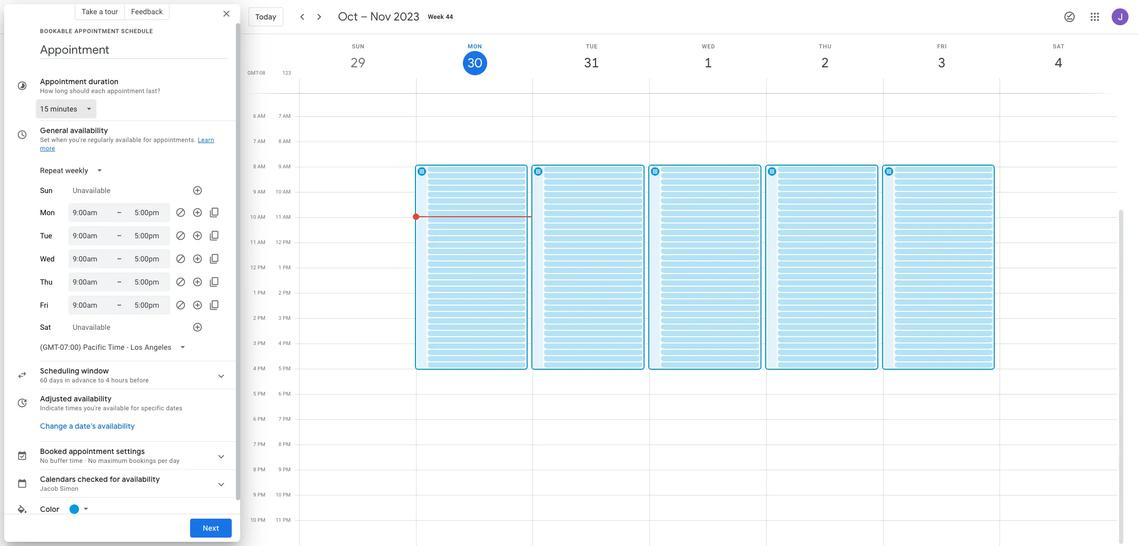 Task type: locate. For each thing, give the bounding box(es) containing it.
Start time on Mondays text field
[[73, 206, 104, 219]]

12
[[276, 240, 282, 245], [250, 265, 256, 271]]

time
[[70, 458, 83, 465]]

availability inside the calendars checked for availability jacob simon
[[122, 475, 160, 485]]

4
[[1054, 54, 1062, 72], [279, 341, 282, 347], [253, 366, 256, 372], [106, 377, 110, 384]]

– for tue
[[117, 232, 122, 240]]

1 vertical spatial tue
[[40, 232, 52, 240]]

0 horizontal spatial 3
[[253, 341, 256, 347]]

10 pm up the 11 pm
[[276, 492, 291, 498]]

fri
[[937, 43, 947, 50], [40, 301, 48, 310]]

11 am
[[275, 214, 291, 220], [250, 240, 265, 245]]

0 horizontal spatial mon
[[40, 209, 55, 217]]

appointments.
[[153, 136, 196, 144]]

you're up change a date's availability at the bottom
[[84, 405, 101, 412]]

0 vertical spatial 1 pm
[[279, 265, 291, 271]]

4 column header
[[1000, 34, 1117, 93]]

bookings
[[129, 458, 156, 465]]

unavailable up start time on mondays text field
[[73, 186, 110, 195]]

0 horizontal spatial 10 am
[[250, 214, 265, 220]]

1 horizontal spatial 10 pm
[[276, 492, 291, 498]]

0 horizontal spatial 3 pm
[[253, 341, 265, 347]]

3 column header
[[883, 34, 1000, 93]]

days
[[49, 377, 63, 384]]

0 vertical spatial 3
[[938, 54, 945, 72]]

availability down the 'adjusted availability indicate times you're available for specific dates'
[[98, 422, 135, 431]]

End time on Tuesdays text field
[[134, 230, 166, 242]]

3 pm
[[279, 315, 291, 321], [253, 341, 265, 347]]

1 horizontal spatial 8 am
[[278, 139, 291, 144]]

1 no from the left
[[40, 458, 48, 465]]

0 vertical spatial tue
[[586, 43, 598, 50]]

1 vertical spatial 8 pm
[[253, 467, 265, 473]]

1 horizontal spatial tue
[[586, 43, 598, 50]]

in
[[65, 377, 70, 384]]

– right start time on mondays text field
[[117, 209, 122, 217]]

End time on Fridays text field
[[134, 299, 166, 312]]

today button
[[249, 4, 283, 29]]

30 column header
[[416, 34, 533, 93]]

0 horizontal spatial a
[[69, 422, 73, 431]]

44
[[446, 13, 453, 21]]

1 column header
[[649, 34, 767, 93]]

tue for tue
[[40, 232, 52, 240]]

11 pm
[[276, 518, 291, 524]]

mon for mon
[[40, 209, 55, 217]]

0 vertical spatial 3 pm
[[279, 315, 291, 321]]

1 horizontal spatial for
[[131, 405, 139, 412]]

10 pm
[[276, 492, 291, 498], [250, 518, 265, 524]]

mon
[[468, 43, 482, 50], [40, 209, 55, 217]]

0 vertical spatial 1
[[704, 54, 711, 72]]

– left end time on thursdays text box
[[117, 278, 122, 287]]

tue for tue 31
[[586, 43, 598, 50]]

0 horizontal spatial sun
[[40, 186, 53, 195]]

1 horizontal spatial 11 am
[[275, 214, 291, 220]]

0 vertical spatial sun
[[352, 43, 365, 50]]

thursday, november 2 element
[[813, 51, 837, 75]]

1 vertical spatial 9 am
[[253, 189, 265, 195]]

appointment
[[40, 77, 87, 86]]

wed
[[702, 43, 715, 50], [40, 255, 55, 263]]

2 pm
[[279, 290, 291, 296], [253, 315, 265, 321]]

booked appointment settings no buffer time · no maximum bookings per day
[[40, 447, 180, 465]]

a left date's
[[69, 422, 73, 431]]

1 horizontal spatial mon
[[468, 43, 482, 50]]

learn more
[[40, 136, 214, 152]]

mon left start time on mondays text field
[[40, 209, 55, 217]]

week
[[428, 13, 444, 21]]

1 horizontal spatial no
[[88, 458, 96, 465]]

each
[[91, 87, 105, 95]]

1 unavailable from the top
[[73, 186, 110, 195]]

take a tour button
[[75, 3, 125, 20]]

1 horizontal spatial sat
[[1053, 43, 1065, 50]]

– left end time on wednesdays text box at the left top of the page
[[117, 255, 122, 263]]

tue up 31 on the right of the page
[[586, 43, 598, 50]]

0 horizontal spatial 6 pm
[[253, 417, 265, 422]]

availability down the bookings
[[122, 475, 160, 485]]

booked
[[40, 447, 67, 457]]

settings
[[116, 447, 145, 457]]

Start time on Wednesdays text field
[[73, 253, 104, 265]]

0 vertical spatial wed
[[702, 43, 715, 50]]

1 vertical spatial 7 pm
[[253, 442, 265, 448]]

unavailable down start time on fridays text field
[[73, 323, 110, 332]]

sun down more
[[40, 186, 53, 195]]

appointment down duration
[[107, 87, 145, 95]]

change a date's availability
[[40, 422, 135, 431]]

2 vertical spatial 3
[[253, 341, 256, 347]]

0 vertical spatial appointment
[[107, 87, 145, 95]]

0 horizontal spatial 11 am
[[250, 240, 265, 245]]

thu up the thursday, november 2 element
[[819, 43, 832, 50]]

– right start time on tuesdays text box
[[117, 232, 122, 240]]

1 vertical spatial fri
[[40, 301, 48, 310]]

a for take
[[99, 7, 103, 16]]

2 horizontal spatial 1
[[704, 54, 711, 72]]

fri left start time on fridays text field
[[40, 301, 48, 310]]

1 horizontal spatial 1 pm
[[279, 265, 291, 271]]

0 vertical spatial mon
[[468, 43, 482, 50]]

10 pm left the 11 pm
[[250, 518, 265, 524]]

6 am down 5 am
[[253, 113, 265, 119]]

nov
[[370, 9, 391, 24]]

you're
[[69, 136, 86, 144], [84, 405, 101, 412]]

advance
[[72, 377, 96, 384]]

0 horizontal spatial 1
[[253, 290, 256, 296]]

next
[[203, 524, 219, 534]]

tue
[[586, 43, 598, 50], [40, 232, 52, 240]]

for left the specific at the bottom of the page
[[131, 405, 139, 412]]

a inside "button"
[[69, 422, 73, 431]]

0 vertical spatial fri
[[937, 43, 947, 50]]

1 inside wed 1
[[704, 54, 711, 72]]

0 vertical spatial 9 pm
[[279, 467, 291, 473]]

1 horizontal spatial 4 pm
[[279, 341, 291, 347]]

0 horizontal spatial thu
[[40, 278, 53, 287]]

1 vertical spatial 1 pm
[[253, 290, 265, 296]]

jacob
[[40, 486, 58, 493]]

week 44
[[428, 13, 453, 21]]

1 vertical spatial for
[[131, 405, 139, 412]]

tue inside tue 31
[[586, 43, 598, 50]]

0 vertical spatial sat
[[1053, 43, 1065, 50]]

available inside the 'adjusted availability indicate times you're available for specific dates'
[[103, 405, 129, 412]]

mon up monday, october 30, today "element"
[[468, 43, 482, 50]]

0 horizontal spatial 2 pm
[[253, 315, 265, 321]]

7 am down 123
[[278, 113, 291, 119]]

1 vertical spatial 8 am
[[253, 164, 265, 170]]

sat
[[1053, 43, 1065, 50], [40, 323, 51, 332]]

available
[[115, 136, 141, 144], [103, 405, 129, 412]]

0 vertical spatial 10 am
[[275, 189, 291, 195]]

for down the maximum
[[110, 475, 120, 485]]

sun up 29
[[352, 43, 365, 50]]

3
[[938, 54, 945, 72], [279, 315, 282, 321], [253, 341, 256, 347]]

– right start time on fridays text field
[[117, 301, 122, 310]]

Start time on Tuesdays text field
[[73, 230, 104, 242]]

sunday, october 29 element
[[346, 51, 370, 75]]

wed for wed
[[40, 255, 55, 263]]

End time on Mondays text field
[[134, 206, 166, 219]]

calendars checked for availability jacob simon
[[40, 475, 160, 493]]

10 am
[[275, 189, 291, 195], [250, 214, 265, 220]]

0 vertical spatial a
[[99, 7, 103, 16]]

wed left the start time on wednesdays text box
[[40, 255, 55, 263]]

thu inside 2 column header
[[819, 43, 832, 50]]

fri up friday, november 3 "element"
[[937, 43, 947, 50]]

9 pm
[[279, 467, 291, 473], [253, 492, 265, 498]]

appointment up · in the bottom left of the page
[[69, 447, 114, 457]]

1 vertical spatial unavailable
[[73, 323, 110, 332]]

tue left start time on tuesdays text box
[[40, 232, 52, 240]]

10
[[275, 189, 281, 195], [250, 214, 256, 220], [276, 492, 282, 498], [250, 518, 256, 524]]

8
[[278, 139, 281, 144], [253, 164, 256, 170], [279, 442, 282, 448], [253, 467, 256, 473]]

before
[[130, 377, 149, 384]]

no down booked
[[40, 458, 48, 465]]

you're down 'general availability'
[[69, 136, 86, 144]]

more
[[40, 145, 55, 152]]

7 pm
[[279, 417, 291, 422], [253, 442, 265, 448]]

1 vertical spatial 10 pm
[[250, 518, 265, 524]]

5
[[253, 88, 256, 94], [279, 366, 282, 372], [253, 391, 256, 397]]

for
[[143, 136, 152, 144], [131, 405, 139, 412], [110, 475, 120, 485]]

1
[[704, 54, 711, 72], [279, 265, 282, 271], [253, 290, 256, 296]]

7 am
[[278, 113, 291, 119], [253, 139, 265, 144]]

0 horizontal spatial wed
[[40, 255, 55, 263]]

sat up scheduling
[[40, 323, 51, 332]]

2 column header
[[766, 34, 884, 93]]

1 vertical spatial 7 am
[[253, 139, 265, 144]]

1 horizontal spatial 10 am
[[275, 189, 291, 195]]

None field
[[36, 100, 101, 119], [36, 161, 111, 180], [36, 338, 195, 357], [36, 100, 101, 119], [36, 161, 111, 180], [36, 338, 195, 357]]

a inside button
[[99, 7, 103, 16]]

2
[[821, 54, 828, 72], [279, 290, 282, 296], [253, 315, 256, 321]]

scheduling window 60 days in advance to 4 hours before
[[40, 367, 149, 384]]

fri for fri
[[40, 301, 48, 310]]

0 horizontal spatial fri
[[40, 301, 48, 310]]

sat up 'saturday, november 4' element
[[1053, 43, 1065, 50]]

regularly
[[88, 136, 114, 144]]

availability down to
[[74, 394, 112, 404]]

0 vertical spatial 12 pm
[[276, 240, 291, 245]]

0 vertical spatial thu
[[819, 43, 832, 50]]

no right · in the bottom left of the page
[[88, 458, 96, 465]]

0 horizontal spatial for
[[110, 475, 120, 485]]

sun inside sun 29
[[352, 43, 365, 50]]

thu left start time on thursdays text field
[[40, 278, 53, 287]]

dates
[[166, 405, 183, 412]]

1 horizontal spatial 9 am
[[278, 164, 291, 170]]

1 horizontal spatial thu
[[819, 43, 832, 50]]

7 am down 5 am
[[253, 139, 265, 144]]

2 unavailable from the top
[[73, 323, 110, 332]]

8 am
[[278, 139, 291, 144], [253, 164, 265, 170]]

availability inside the 'adjusted availability indicate times you're available for specific dates'
[[74, 394, 112, 404]]

fri inside the 3 column header
[[937, 43, 947, 50]]

0 vertical spatial 6 pm
[[279, 391, 291, 397]]

8 pm
[[279, 442, 291, 448], [253, 467, 265, 473]]

0 vertical spatial 4 pm
[[279, 341, 291, 347]]

a
[[99, 7, 103, 16], [69, 422, 73, 431]]

feedback button
[[125, 3, 170, 20]]

0 horizontal spatial 4 pm
[[253, 366, 265, 372]]

1 vertical spatial thu
[[40, 278, 53, 287]]

for left "appointments."
[[143, 136, 152, 144]]

0 vertical spatial 6 am
[[278, 88, 291, 94]]

sat inside 4 column header
[[1053, 43, 1065, 50]]

1 vertical spatial 3
[[279, 315, 282, 321]]

am
[[257, 88, 265, 94], [283, 88, 291, 94], [257, 113, 265, 119], [283, 113, 291, 119], [257, 139, 265, 144], [283, 139, 291, 144], [257, 164, 265, 170], [283, 164, 291, 170], [257, 189, 265, 195], [283, 189, 291, 195], [257, 214, 265, 220], [283, 214, 291, 220], [257, 240, 265, 245]]

1 horizontal spatial 7 am
[[278, 113, 291, 119]]

appointment
[[107, 87, 145, 95], [69, 447, 114, 457]]

6 am down 123
[[278, 88, 291, 94]]

5 pm
[[279, 366, 291, 372], [253, 391, 265, 397]]

thu
[[819, 43, 832, 50], [40, 278, 53, 287]]

wed inside 1 'column header'
[[702, 43, 715, 50]]

a left tour
[[99, 7, 103, 16]]

0 horizontal spatial 9 pm
[[253, 492, 265, 498]]

available right regularly
[[115, 136, 141, 144]]

unavailable for sat
[[73, 323, 110, 332]]

1 horizontal spatial 2
[[279, 290, 282, 296]]

1 horizontal spatial 5 pm
[[279, 366, 291, 372]]

1 horizontal spatial 7 pm
[[279, 417, 291, 422]]

grid
[[244, 34, 1126, 547]]

1 vertical spatial 3 pm
[[253, 341, 265, 347]]

2023
[[394, 9, 419, 24]]

available down hours
[[103, 405, 129, 412]]

1 pm
[[279, 265, 291, 271], [253, 290, 265, 296]]

1 horizontal spatial 12 pm
[[276, 240, 291, 245]]

unavailable
[[73, 186, 110, 195], [73, 323, 110, 332]]

bookable
[[40, 28, 73, 35]]

sat for sat
[[40, 323, 51, 332]]

2 vertical spatial for
[[110, 475, 120, 485]]

availability up regularly
[[70, 126, 108, 135]]

0 horizontal spatial sat
[[40, 323, 51, 332]]

availability
[[70, 126, 108, 135], [74, 394, 112, 404], [98, 422, 135, 431], [122, 475, 160, 485]]

0 vertical spatial 7 am
[[278, 113, 291, 119]]

2 horizontal spatial 3
[[938, 54, 945, 72]]

– right oct
[[361, 9, 368, 24]]

wed up wednesday, november 1 element
[[702, 43, 715, 50]]

you're inside the 'adjusted availability indicate times you're available for specific dates'
[[84, 405, 101, 412]]

1 horizontal spatial wed
[[702, 43, 715, 50]]

1 horizontal spatial 8 pm
[[279, 442, 291, 448]]

0 vertical spatial 2 pm
[[279, 290, 291, 296]]

2 horizontal spatial for
[[143, 136, 152, 144]]

mon inside mon 30
[[468, 43, 482, 50]]



Task type: vqa. For each thing, say whether or not it's contained in the screenshot.
4 PM
yes



Task type: describe. For each thing, give the bounding box(es) containing it.
for inside the 'adjusted availability indicate times you're available for specific dates'
[[131, 405, 139, 412]]

mon 30
[[467, 43, 482, 72]]

long
[[55, 87, 68, 95]]

sun for sun
[[40, 186, 53, 195]]

adjusted
[[40, 394, 72, 404]]

sun 29
[[350, 43, 365, 72]]

tour
[[105, 7, 118, 16]]

2 no from the left
[[88, 458, 96, 465]]

– for fri
[[117, 301, 122, 310]]

oct
[[338, 9, 358, 24]]

thu for thu
[[40, 278, 53, 287]]

fri for fri 3
[[937, 43, 947, 50]]

unavailable for sun
[[73, 186, 110, 195]]

Start time on Thursdays text field
[[73, 276, 104, 289]]

0 horizontal spatial 2
[[253, 315, 256, 321]]

0 horizontal spatial 8 pm
[[253, 467, 265, 473]]

0 vertical spatial 9 am
[[278, 164, 291, 170]]

1 vertical spatial 12
[[250, 265, 256, 271]]

duration
[[88, 77, 119, 86]]

0 horizontal spatial 8 am
[[253, 164, 265, 170]]

tue 31
[[583, 43, 598, 72]]

0 vertical spatial 11 am
[[275, 214, 291, 220]]

per
[[158, 458, 168, 465]]

appointment inside booked appointment settings no buffer time · no maximum bookings per day
[[69, 447, 114, 457]]

friday, november 3 element
[[930, 51, 954, 75]]

checked
[[78, 475, 108, 485]]

0 vertical spatial 11
[[275, 214, 281, 220]]

simon
[[60, 486, 79, 493]]

0 horizontal spatial 12 pm
[[250, 265, 265, 271]]

– for wed
[[117, 255, 122, 263]]

take a tour
[[82, 7, 118, 16]]

when
[[51, 136, 67, 144]]

Add title text field
[[40, 42, 228, 58]]

wed for wed 1
[[702, 43, 715, 50]]

1 vertical spatial 4 pm
[[253, 366, 265, 372]]

times
[[65, 405, 82, 412]]

0 vertical spatial for
[[143, 136, 152, 144]]

grid containing 29
[[244, 34, 1126, 547]]

adjusted availability indicate times you're available for specific dates
[[40, 394, 183, 412]]

appointment inside appointment duration how long should each appointment last?
[[107, 87, 145, 95]]

gmt-08
[[247, 70, 265, 76]]

1 vertical spatial 10 am
[[250, 214, 265, 220]]

scheduling
[[40, 367, 79, 376]]

30
[[467, 55, 481, 72]]

0 vertical spatial available
[[115, 136, 141, 144]]

sat 4
[[1053, 43, 1065, 72]]

0 horizontal spatial 7 am
[[253, 139, 265, 144]]

oct – nov 2023
[[338, 9, 419, 24]]

1 vertical spatial 9 pm
[[253, 492, 265, 498]]

123
[[282, 70, 291, 76]]

learn more link
[[40, 136, 214, 152]]

for inside the calendars checked for availability jacob simon
[[110, 475, 120, 485]]

1 horizontal spatial 3 pm
[[279, 315, 291, 321]]

29 column header
[[299, 34, 416, 93]]

maximum
[[98, 458, 128, 465]]

schedule
[[121, 28, 153, 35]]

1 vertical spatial 5
[[279, 366, 282, 372]]

31
[[583, 54, 598, 72]]

appointment duration how long should each appointment last?
[[40, 77, 160, 95]]

general availability
[[40, 126, 108, 135]]

take
[[82, 7, 97, 16]]

next button
[[190, 516, 232, 541]]

0 horizontal spatial 7 pm
[[253, 442, 265, 448]]

learn
[[198, 136, 214, 144]]

– for thu
[[117, 278, 122, 287]]

1 horizontal spatial 6 pm
[[279, 391, 291, 397]]

change
[[40, 422, 67, 431]]

today
[[255, 12, 276, 22]]

to
[[98, 377, 104, 384]]

2 vertical spatial 11
[[276, 518, 282, 524]]

feedback
[[131, 7, 163, 16]]

a for change
[[69, 422, 73, 431]]

0 vertical spatial 10 pm
[[276, 492, 291, 498]]

2 vertical spatial 5
[[253, 391, 256, 397]]

sun for sun 29
[[352, 43, 365, 50]]

– for mon
[[117, 209, 122, 217]]

·
[[85, 458, 86, 465]]

60
[[40, 377, 47, 384]]

End time on Thursdays text field
[[134, 276, 166, 289]]

saturday, november 4 element
[[1047, 51, 1071, 75]]

End time on Wednesdays text field
[[134, 253, 166, 265]]

wed 1
[[702, 43, 715, 72]]

31 column header
[[533, 34, 650, 93]]

4 inside scheduling window 60 days in advance to 4 hours before
[[106, 377, 110, 384]]

general
[[40, 126, 68, 135]]

how
[[40, 87, 53, 95]]

calendars
[[40, 475, 76, 485]]

3 inside fri 3
[[938, 54, 945, 72]]

fri 3
[[937, 43, 947, 72]]

0 vertical spatial 7 pm
[[279, 417, 291, 422]]

1 horizontal spatial 3
[[279, 315, 282, 321]]

0 vertical spatial 8 am
[[278, 139, 291, 144]]

4 inside sat 4
[[1054, 54, 1062, 72]]

change a date's availability button
[[36, 417, 139, 436]]

date's
[[75, 422, 96, 431]]

0 vertical spatial 5
[[253, 88, 256, 94]]

Start time on Fridays text field
[[73, 299, 104, 312]]

1 vertical spatial 11
[[250, 240, 256, 245]]

1 horizontal spatial 9 pm
[[279, 467, 291, 473]]

sat for sat 4
[[1053, 43, 1065, 50]]

availability inside "button"
[[98, 422, 135, 431]]

thu for thu 2
[[819, 43, 832, 50]]

1 horizontal spatial 12
[[276, 240, 282, 245]]

last?
[[146, 87, 160, 95]]

1 vertical spatial 6 am
[[253, 113, 265, 119]]

wednesday, november 1 element
[[696, 51, 721, 75]]

bookable appointment schedule
[[40, 28, 153, 35]]

1 vertical spatial 2
[[279, 290, 282, 296]]

window
[[81, 367, 109, 376]]

tuesday, october 31 element
[[580, 51, 604, 75]]

monday, october 30, today element
[[463, 51, 487, 75]]

set
[[40, 136, 50, 144]]

2 vertical spatial 1
[[253, 290, 256, 296]]

buffer
[[50, 458, 68, 465]]

1 vertical spatial 11 am
[[250, 240, 265, 245]]

day
[[169, 458, 180, 465]]

should
[[70, 87, 89, 95]]

29
[[350, 54, 365, 72]]

2 inside thu 2
[[821, 54, 828, 72]]

hours
[[111, 377, 128, 384]]

1 horizontal spatial 2 pm
[[279, 290, 291, 296]]

specific
[[141, 405, 164, 412]]

08
[[260, 70, 265, 76]]

gmt-
[[247, 70, 260, 76]]

appointment
[[74, 28, 119, 35]]

0 horizontal spatial 1 pm
[[253, 290, 265, 296]]

0 vertical spatial you're
[[69, 136, 86, 144]]

mon for mon 30
[[468, 43, 482, 50]]

1 horizontal spatial 1
[[279, 265, 282, 271]]

indicate
[[40, 405, 64, 412]]

thu 2
[[819, 43, 832, 72]]

color
[[40, 505, 59, 515]]

5 am
[[253, 88, 265, 94]]

0 horizontal spatial 5 pm
[[253, 391, 265, 397]]

set when you're regularly available for appointments.
[[40, 136, 196, 144]]

0 horizontal spatial 9 am
[[253, 189, 265, 195]]



